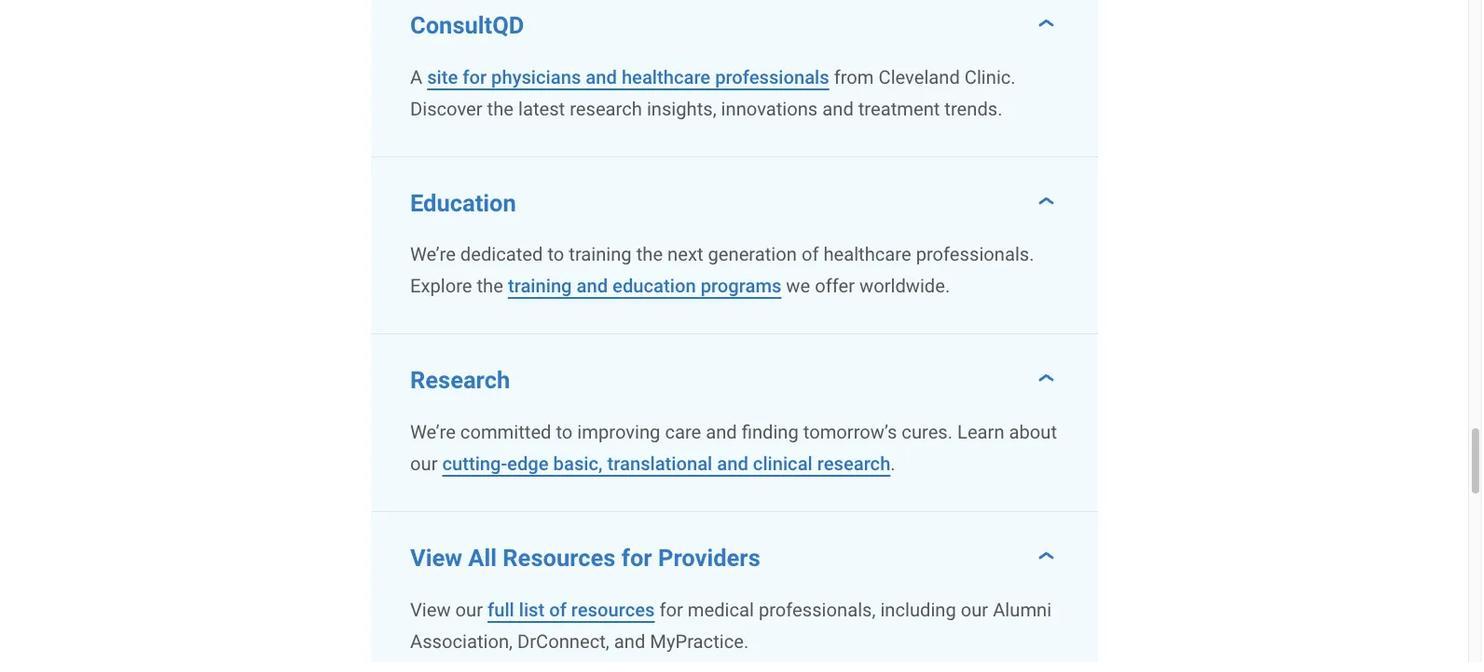 Task type: describe. For each thing, give the bounding box(es) containing it.
professionals,
[[759, 600, 876, 622]]

2 vertical spatial the
[[477, 275, 503, 298]]

all
[[468, 545, 497, 573]]

from cleveland clinic. discover the latest research insights, innovations and treatment trends.
[[410, 66, 1016, 120]]

site for physicians and healthcare professionals link
[[427, 66, 830, 88]]

mypractice.
[[650, 631, 749, 654]]

training and education programs link
[[508, 275, 782, 298]]

learn
[[958, 422, 1005, 444]]

professionals.
[[916, 244, 1034, 266]]

physicians
[[491, 66, 581, 88]]

and inside "for medical professionals, including our alumni association, drconnect, and mypractice."
[[614, 631, 645, 654]]

offer
[[815, 275, 855, 298]]

alumni
[[993, 600, 1052, 622]]

professionals
[[715, 66, 830, 88]]

explore
[[410, 275, 472, 298]]

cutting-edge basic, translational and clinical research .
[[442, 453, 896, 476]]

generation
[[708, 244, 797, 266]]

cutting-
[[442, 453, 507, 476]]

for inside "for medical professionals, including our alumni association, drconnect, and mypractice."
[[660, 600, 683, 622]]

cleveland
[[879, 66, 960, 88]]

clinical
[[753, 453, 813, 476]]

and right physicians
[[586, 66, 617, 88]]

committed
[[460, 422, 551, 444]]

to for training
[[548, 244, 564, 266]]

for medical professionals, including our alumni association, drconnect, and mypractice.
[[410, 600, 1052, 654]]

and left the education
[[577, 275, 608, 298]]

research for insights,
[[570, 97, 642, 120]]

our inside the we're committed to improving care and finding tomorrow's cures. learn about our
[[410, 453, 438, 476]]

education
[[613, 275, 696, 298]]

we're for we're dedicated to training the next generation of healthcare professionals. explore the
[[410, 244, 456, 266]]

cutting-edge basic, translational and clinical research link
[[442, 453, 891, 476]]

from
[[834, 66, 874, 88]]

worldwide.
[[860, 275, 950, 298]]

view for view our full list of resources
[[410, 600, 451, 622]]

association,
[[410, 631, 513, 654]]

resources
[[503, 545, 616, 573]]

programs
[[701, 275, 782, 298]]

clinic.
[[965, 66, 1016, 88]]

treatment
[[858, 97, 940, 120]]

and inside the we're committed to improving care and finding tomorrow's cures. learn about our
[[706, 422, 737, 444]]

we
[[786, 275, 810, 298]]

research tab
[[371, 335, 1098, 402]]

trends.
[[945, 97, 1003, 120]]

about
[[1009, 422, 1057, 444]]

dedicated
[[460, 244, 543, 266]]

full
[[488, 600, 514, 622]]

latest
[[518, 97, 565, 120]]

1 horizontal spatial our
[[456, 600, 483, 622]]

next
[[668, 244, 703, 266]]

.
[[891, 453, 896, 476]]

research
[[410, 367, 510, 395]]

translational
[[607, 453, 713, 476]]

resources
[[571, 600, 655, 622]]

discover
[[410, 97, 483, 120]]

healthcare inside we're dedicated to training the next generation of healthcare professionals. explore the
[[824, 244, 912, 266]]

consultqd
[[410, 11, 524, 39]]



Task type: vqa. For each thing, say whether or not it's contained in the screenshot.


Task type: locate. For each thing, give the bounding box(es) containing it.
full list of resources link
[[488, 600, 655, 622]]

providers
[[658, 545, 761, 573]]

for up resources
[[622, 545, 652, 573]]

the left latest on the top left of the page
[[487, 97, 514, 120]]

view up "association,"
[[410, 600, 451, 622]]

1 horizontal spatial research
[[817, 453, 891, 476]]

for right site
[[463, 66, 487, 88]]

1 vertical spatial of
[[549, 600, 567, 622]]

1 vertical spatial to
[[556, 422, 573, 444]]

for inside tab
[[622, 545, 652, 573]]

for up mypractice.
[[660, 600, 683, 622]]

healthcare up offer
[[824, 244, 912, 266]]

we're up explore on the top of the page
[[410, 244, 456, 266]]

0 horizontal spatial healthcare
[[622, 66, 711, 88]]

0 vertical spatial of
[[802, 244, 819, 266]]

view left all
[[410, 545, 462, 573]]

medical
[[688, 600, 754, 622]]

education
[[410, 189, 516, 217]]

our
[[410, 453, 438, 476], [456, 600, 483, 622], [961, 600, 988, 622]]

of right "list"
[[549, 600, 567, 622]]

view inside tab
[[410, 545, 462, 573]]

0 horizontal spatial research
[[570, 97, 642, 120]]

to up basic,
[[556, 422, 573, 444]]

our inside "for medical professionals, including our alumni association, drconnect, and mypractice."
[[961, 600, 988, 622]]

training
[[569, 244, 632, 266], [508, 275, 572, 298]]

and down from
[[823, 97, 854, 120]]

1 vertical spatial we're
[[410, 422, 456, 444]]

insights,
[[647, 97, 717, 120]]

1 horizontal spatial healthcare
[[824, 244, 912, 266]]

2 view from the top
[[410, 600, 451, 622]]

view all resources for providers
[[410, 545, 761, 573]]

training inside we're dedicated to training the next generation of healthcare professionals. explore the
[[569, 244, 632, 266]]

0 vertical spatial research
[[570, 97, 642, 120]]

view our full list of resources
[[410, 600, 655, 622]]

1 vertical spatial healthcare
[[824, 244, 912, 266]]

the inside from cleveland clinic. discover the latest research insights, innovations and treatment trends.
[[487, 97, 514, 120]]

a
[[410, 66, 423, 88]]

0 horizontal spatial of
[[549, 600, 567, 622]]

1 view from the top
[[410, 545, 462, 573]]

we're inside the we're committed to improving care and finding tomorrow's cures. learn about our
[[410, 422, 456, 444]]

0 horizontal spatial our
[[410, 453, 438, 476]]

and inside from cleveland clinic. discover the latest research insights, innovations and treatment trends.
[[823, 97, 854, 120]]

to right "dedicated"
[[548, 244, 564, 266]]

view all resources for providers tab
[[371, 513, 1098, 580]]

for
[[463, 66, 487, 88], [622, 545, 652, 573], [660, 600, 683, 622]]

view for view all resources for providers
[[410, 545, 462, 573]]

2 we're from the top
[[410, 422, 456, 444]]

and down the finding at the right bottom
[[717, 453, 749, 476]]

we're for we're committed to improving care and finding tomorrow's cures. learn about our
[[410, 422, 456, 444]]

0 vertical spatial view
[[410, 545, 462, 573]]

site
[[427, 66, 458, 88]]

research down tomorrow's
[[817, 453, 891, 476]]

edge
[[507, 453, 549, 476]]

to inside the we're committed to improving care and finding tomorrow's cures. learn about our
[[556, 422, 573, 444]]

view
[[410, 545, 462, 573], [410, 600, 451, 622]]

training down "dedicated"
[[508, 275, 572, 298]]

training up "training and education programs" link
[[569, 244, 632, 266]]

1 vertical spatial the
[[637, 244, 663, 266]]

consultqd tab
[[371, 0, 1098, 46]]

1 horizontal spatial of
[[802, 244, 819, 266]]

a site for physicians and healthcare professionals
[[410, 66, 830, 88]]

0 vertical spatial the
[[487, 97, 514, 120]]

our left full
[[456, 600, 483, 622]]

healthcare up insights,
[[622, 66, 711, 88]]

1 vertical spatial research
[[817, 453, 891, 476]]

and down resources
[[614, 631, 645, 654]]

1 vertical spatial view
[[410, 600, 451, 622]]

1 we're from the top
[[410, 244, 456, 266]]

finding
[[742, 422, 799, 444]]

our left cutting-
[[410, 453, 438, 476]]

drconnect,
[[517, 631, 610, 654]]

of up we on the right of the page
[[802, 244, 819, 266]]

0 vertical spatial for
[[463, 66, 487, 88]]

we're committed to improving care and finding tomorrow's cures. learn about our
[[410, 422, 1057, 476]]

improving
[[577, 422, 660, 444]]

training and education programs we offer worldwide.
[[508, 275, 950, 298]]

list
[[519, 600, 545, 622]]

of inside we're dedicated to training the next generation of healthcare professionals. explore the
[[802, 244, 819, 266]]

research inside from cleveland clinic. discover the latest research insights, innovations and treatment trends.
[[570, 97, 642, 120]]

0 vertical spatial healthcare
[[622, 66, 711, 88]]

2 horizontal spatial our
[[961, 600, 988, 622]]

including
[[881, 600, 956, 622]]

1 vertical spatial for
[[622, 545, 652, 573]]

cures.
[[902, 422, 953, 444]]

the for discover
[[487, 97, 514, 120]]

we're
[[410, 244, 456, 266], [410, 422, 456, 444]]

0 horizontal spatial for
[[463, 66, 487, 88]]

0 vertical spatial to
[[548, 244, 564, 266]]

we're inside we're dedicated to training the next generation of healthcare professionals. explore the
[[410, 244, 456, 266]]

0 vertical spatial training
[[569, 244, 632, 266]]

of
[[802, 244, 819, 266], [549, 600, 567, 622]]

innovations
[[721, 97, 818, 120]]

education tab
[[371, 157, 1098, 224]]

0 vertical spatial we're
[[410, 244, 456, 266]]

tomorrow's
[[803, 422, 897, 444]]

and right care
[[706, 422, 737, 444]]

basic,
[[553, 453, 603, 476]]

and
[[586, 66, 617, 88], [823, 97, 854, 120], [577, 275, 608, 298], [706, 422, 737, 444], [717, 453, 749, 476], [614, 631, 645, 654]]

the
[[487, 97, 514, 120], [637, 244, 663, 266], [477, 275, 503, 298]]

our left alumni
[[961, 600, 988, 622]]

to
[[548, 244, 564, 266], [556, 422, 573, 444]]

healthcare
[[622, 66, 711, 88], [824, 244, 912, 266]]

research down a site for physicians and healthcare professionals
[[570, 97, 642, 120]]

the for training
[[637, 244, 663, 266]]

to inside we're dedicated to training the next generation of healthcare professionals. explore the
[[548, 244, 564, 266]]

to for improving
[[556, 422, 573, 444]]

2 horizontal spatial for
[[660, 600, 683, 622]]

2 vertical spatial for
[[660, 600, 683, 622]]

research for .
[[817, 453, 891, 476]]

the down "dedicated"
[[477, 275, 503, 298]]

we're up cutting-
[[410, 422, 456, 444]]

care
[[665, 422, 701, 444]]

1 vertical spatial training
[[508, 275, 572, 298]]

we're dedicated to training the next generation of healthcare professionals. explore the
[[410, 244, 1034, 298]]

the up the education
[[637, 244, 663, 266]]

research
[[570, 97, 642, 120], [817, 453, 891, 476]]

1 horizontal spatial for
[[622, 545, 652, 573]]



